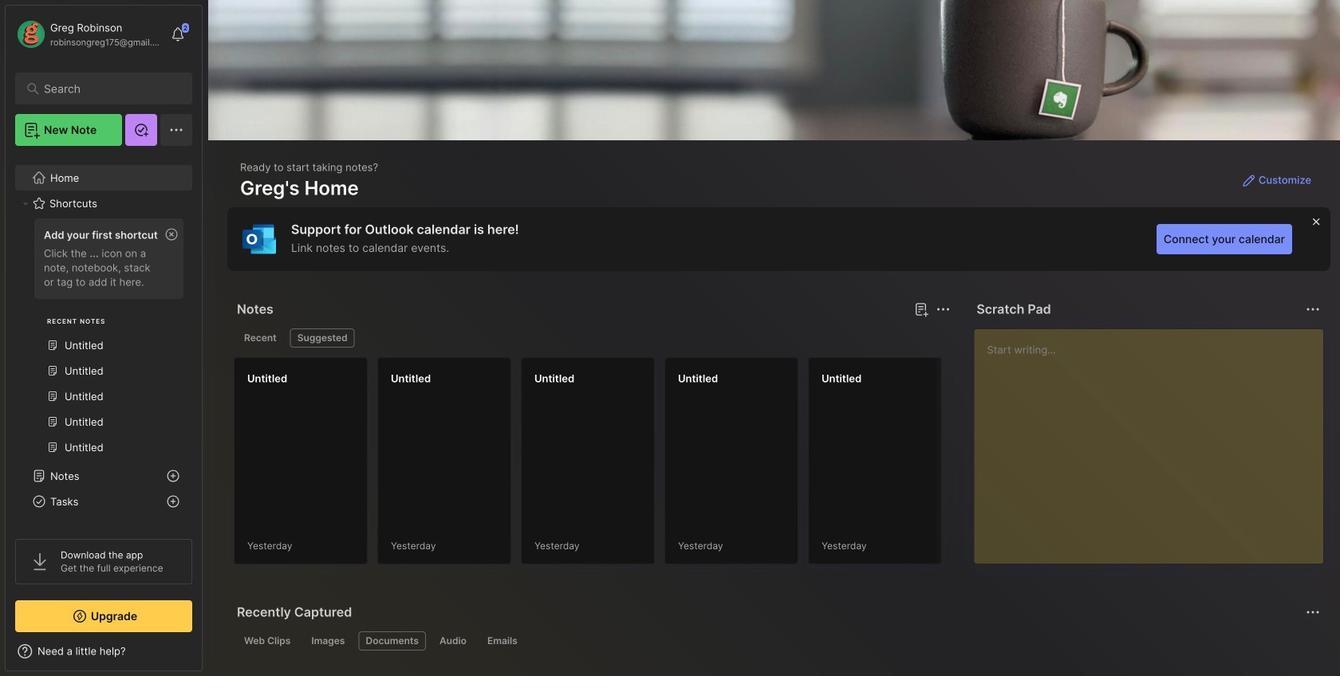 Task type: vqa. For each thing, say whether or not it's contained in the screenshot.
Expand Tags image at top left
no



Task type: describe. For each thing, give the bounding box(es) containing it.
more actions image
[[934, 300, 953, 319]]

2 tab list from the top
[[237, 632, 1318, 651]]

group inside tree
[[15, 214, 192, 470]]

more actions image
[[1304, 300, 1323, 319]]

Search text field
[[44, 81, 171, 97]]

main element
[[0, 0, 208, 677]]

click to collapse image
[[202, 647, 213, 666]]



Task type: locate. For each thing, give the bounding box(es) containing it.
WHAT'S NEW field
[[6, 639, 202, 665]]

Account field
[[15, 18, 163, 50]]

tree
[[6, 156, 202, 662]]

Start writing… text field
[[988, 330, 1323, 552]]

0 vertical spatial tab list
[[237, 329, 948, 348]]

none search field inside main element
[[44, 79, 171, 98]]

1 tab list from the top
[[237, 329, 948, 348]]

tab
[[237, 329, 284, 348], [290, 329, 355, 348], [237, 632, 298, 651], [304, 632, 352, 651], [359, 632, 426, 651], [433, 632, 474, 651], [480, 632, 525, 651]]

1 vertical spatial tab list
[[237, 632, 1318, 651]]

group
[[15, 214, 192, 470]]

row group
[[234, 358, 1341, 575]]

More actions field
[[932, 298, 955, 321], [1303, 298, 1325, 321], [1303, 602, 1325, 624]]

tree inside main element
[[6, 156, 202, 662]]

None search field
[[44, 79, 171, 98]]

tab list
[[237, 329, 948, 348], [237, 632, 1318, 651]]



